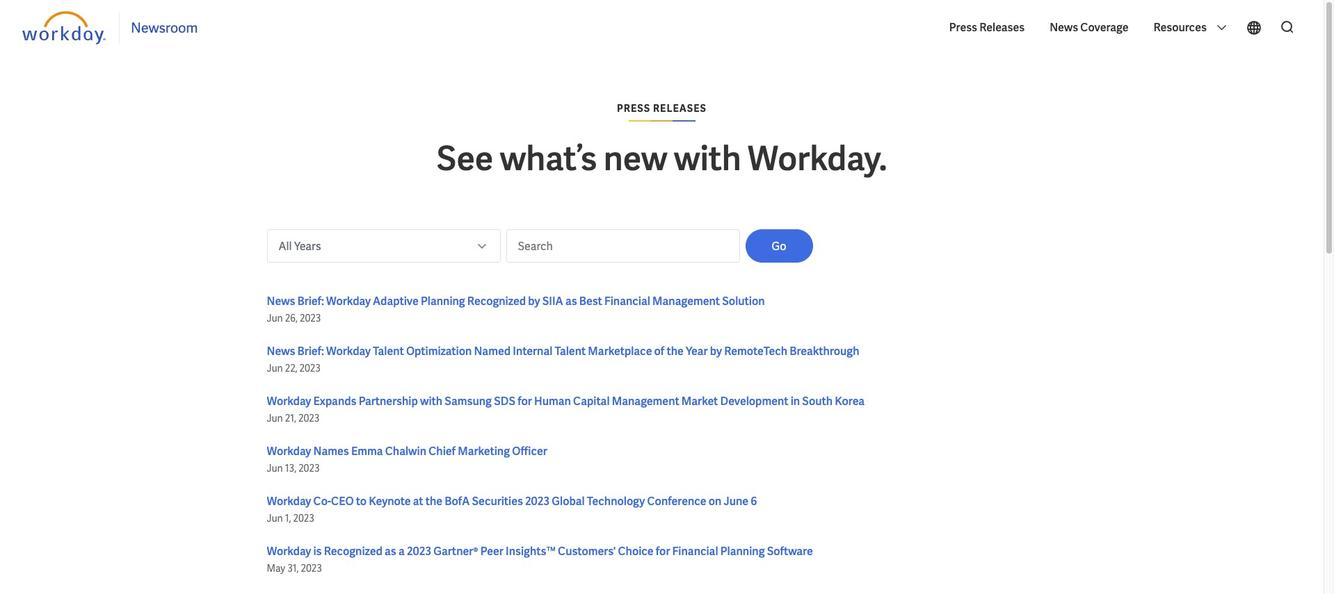 Task type: describe. For each thing, give the bounding box(es) containing it.
best
[[579, 294, 602, 309]]

by inside news brief: workday adaptive planning recognized by siia as best financial management solution jun 26, 2023
[[528, 294, 540, 309]]

workday inside news brief: workday adaptive planning recognized by siia as best financial management solution jun 26, 2023
[[326, 294, 371, 309]]

co-
[[313, 495, 331, 509]]

go to the newsroom homepage image
[[22, 11, 108, 45]]

workday inside news brief: workday talent optimization named internal talent marketplace of the year by remotetech breakthrough jun 22, 2023
[[326, 344, 371, 359]]

marketplace
[[588, 344, 652, 359]]

see what's new with workday.
[[437, 137, 887, 180]]

management inside 'workday expands partnership with samsung sds for human capital management market development in south korea jun 21, 2023'
[[612, 394, 679, 409]]

financial inside news brief: workday adaptive planning recognized by siia as best financial management solution jun 26, 2023
[[604, 294, 650, 309]]

brief: for news brief: workday adaptive planning recognized by siia as best financial management solution
[[297, 294, 324, 309]]

news brief: workday adaptive planning recognized by siia as best financial management solution jun 26, 2023
[[267, 294, 765, 325]]

recognized inside news brief: workday adaptive planning recognized by siia as best financial management solution jun 26, 2023
[[467, 294, 526, 309]]

resources
[[1154, 20, 1209, 35]]

press
[[949, 20, 977, 35]]

planning inside workday is recognized as a 2023 gartner® peer insights™ customers' choice for financial planning software may 31, 2023
[[720, 545, 765, 559]]

planning inside news brief: workday adaptive planning recognized by siia as best financial management solution jun 26, 2023
[[421, 294, 465, 309]]

2 talent from the left
[[555, 344, 586, 359]]

news for news brief: workday adaptive planning recognized by siia as best financial management solution jun 26, 2023
[[267, 294, 295, 309]]

workday is recognized as a 2023 gartner® peer insights™ customers' choice for financial planning software may 31, 2023
[[267, 545, 813, 575]]

workday.
[[748, 137, 887, 180]]

as inside workday is recognized as a 2023 gartner® peer insights™ customers' choice for financial planning software may 31, 2023
[[385, 545, 396, 559]]

gartner®
[[433, 545, 478, 559]]

workday for names
[[267, 445, 311, 459]]

recognized inside workday is recognized as a 2023 gartner® peer insights™ customers' choice for financial planning software may 31, 2023
[[324, 545, 383, 559]]

june
[[724, 495, 749, 509]]

siia
[[542, 294, 563, 309]]

2023 right a
[[407, 545, 431, 559]]

coverage
[[1081, 20, 1129, 35]]

jun inside news brief: workday talent optimization named internal talent marketplace of the year by remotetech breakthrough jun 22, 2023
[[267, 362, 283, 375]]

6
[[751, 495, 757, 509]]

news for news coverage
[[1050, 20, 1078, 35]]

bofa
[[445, 495, 470, 509]]

workday is recognized as a 2023 gartner® peer insights™ customers' choice for financial planning software link
[[267, 545, 813, 559]]

emma
[[351, 445, 383, 459]]

names
[[313, 445, 349, 459]]

adaptive
[[373, 294, 419, 309]]

choice
[[618, 545, 654, 559]]

global
[[552, 495, 585, 509]]

for inside workday is recognized as a 2023 gartner® peer insights™ customers' choice for financial planning software may 31, 2023
[[656, 545, 670, 559]]

workday for expands
[[267, 394, 311, 409]]

releases
[[980, 20, 1025, 35]]

may
[[267, 563, 285, 575]]

press releases link
[[942, 10, 1032, 46]]

press releases
[[949, 20, 1025, 35]]

1 talent from the left
[[373, 344, 404, 359]]

releases
[[653, 102, 707, 115]]

2023 down is on the bottom left of the page
[[301, 563, 322, 575]]

at
[[413, 495, 423, 509]]

2023 inside news brief: workday adaptive planning recognized by siia as best financial management solution jun 26, 2023
[[300, 312, 321, 325]]

go
[[772, 239, 786, 254]]

globe icon image
[[1246, 19, 1263, 36]]

jun inside news brief: workday adaptive planning recognized by siia as best financial management solution jun 26, 2023
[[267, 312, 283, 325]]

1,
[[285, 513, 291, 525]]

2023 left "global"
[[525, 495, 550, 509]]

2023 right 1,
[[293, 513, 314, 525]]

development
[[720, 394, 789, 409]]

press releases
[[617, 102, 707, 115]]

see
[[437, 137, 493, 180]]

marketing
[[458, 445, 510, 459]]

peer
[[481, 545, 504, 559]]

13,
[[285, 463, 296, 475]]

workday for co-
[[267, 495, 311, 509]]

samsung
[[445, 394, 492, 409]]

resources link
[[1147, 10, 1235, 46]]

officer
[[512, 445, 547, 459]]

expands
[[313, 394, 357, 409]]

31,
[[287, 563, 299, 575]]

news coverage
[[1050, 20, 1129, 35]]

named
[[474, 344, 511, 359]]

news brief: workday talent optimization named internal talent marketplace of the year by remotetech breakthrough link
[[267, 344, 860, 359]]

news coverage link
[[1043, 10, 1136, 46]]

2023 inside 'workday expands partnership with samsung sds for human capital management market development in south korea jun 21, 2023'
[[298, 413, 319, 425]]



Task type: vqa. For each thing, say whether or not it's contained in the screenshot.
OPTIMIZATION
yes



Task type: locate. For each thing, give the bounding box(es) containing it.
workday up 13,
[[267, 445, 311, 459]]

financial down conference
[[672, 545, 718, 559]]

1 vertical spatial with
[[420, 394, 443, 409]]

0 horizontal spatial for
[[518, 394, 532, 409]]

as inside news brief: workday adaptive planning recognized by siia as best financial management solution jun 26, 2023
[[565, 294, 577, 309]]

software
[[767, 545, 813, 559]]

with left "samsung"
[[420, 394, 443, 409]]

remotetech
[[724, 344, 788, 359]]

technology
[[587, 495, 645, 509]]

1 vertical spatial management
[[612, 394, 679, 409]]

2023 inside news brief: workday talent optimization named internal talent marketplace of the year by remotetech breakthrough jun 22, 2023
[[300, 362, 321, 375]]

26,
[[285, 312, 298, 325]]

for right choice
[[656, 545, 670, 559]]

news inside news brief: workday adaptive planning recognized by siia as best financial management solution jun 26, 2023
[[267, 294, 295, 309]]

0 vertical spatial the
[[667, 344, 684, 359]]

recognized right is on the bottom left of the page
[[324, 545, 383, 559]]

jun left 21,
[[267, 413, 283, 425]]

the
[[667, 344, 684, 359], [426, 495, 443, 509]]

insights™
[[506, 545, 556, 559]]

by left siia at left
[[528, 294, 540, 309]]

brief: up 26,
[[297, 294, 324, 309]]

newsroom link
[[131, 19, 198, 37]]

workday inside workday co-ceo to keynote at the bofa securities 2023 global technology conference on june 6 jun 1, 2023
[[267, 495, 311, 509]]

of
[[654, 344, 665, 359]]

1 vertical spatial by
[[710, 344, 722, 359]]

1 horizontal spatial as
[[565, 294, 577, 309]]

workday co-ceo to keynote at the bofa securities 2023 global technology conference on june 6 link
[[267, 495, 757, 509]]

workday inside workday is recognized as a 2023 gartner® peer insights™ customers' choice for financial planning software may 31, 2023
[[267, 545, 311, 559]]

ceo
[[331, 495, 354, 509]]

by inside news brief: workday talent optimization named internal talent marketplace of the year by remotetech breakthrough jun 22, 2023
[[710, 344, 722, 359]]

market
[[682, 394, 718, 409]]

planning
[[421, 294, 465, 309], [720, 545, 765, 559]]

workday names emma chalwin chief marketing officer jun 13, 2023
[[267, 445, 547, 475]]

22,
[[285, 362, 297, 375]]

press
[[617, 102, 651, 115]]

planning left software
[[720, 545, 765, 559]]

newsroom
[[131, 19, 198, 37]]

workday names emma chalwin chief marketing officer link
[[267, 445, 547, 459]]

1 horizontal spatial recognized
[[467, 294, 526, 309]]

Search text field
[[506, 230, 740, 263]]

1 brief: from the top
[[297, 294, 324, 309]]

go button
[[745, 230, 813, 263]]

human
[[534, 394, 571, 409]]

talent right internal
[[555, 344, 586, 359]]

brief: inside news brief: workday talent optimization named internal talent marketplace of the year by remotetech breakthrough jun 22, 2023
[[297, 344, 324, 359]]

with for workday.
[[674, 137, 741, 180]]

0 horizontal spatial by
[[528, 294, 540, 309]]

the inside workday co-ceo to keynote at the bofa securities 2023 global technology conference on june 6 jun 1, 2023
[[426, 495, 443, 509]]

jun inside 'workday expands partnership with samsung sds for human capital management market development in south korea jun 21, 2023'
[[267, 413, 283, 425]]

21,
[[285, 413, 296, 425]]

2023 right "22,"
[[300, 362, 321, 375]]

talent
[[373, 344, 404, 359], [555, 344, 586, 359]]

with
[[674, 137, 741, 180], [420, 394, 443, 409]]

capital
[[573, 394, 610, 409]]

chalwin
[[385, 445, 426, 459]]

a
[[399, 545, 405, 559]]

2023 right 26,
[[300, 312, 321, 325]]

breakthrough
[[790, 344, 860, 359]]

1 vertical spatial as
[[385, 545, 396, 559]]

workday expands partnership with samsung sds for human capital management market development in south korea link
[[267, 394, 865, 409]]

management
[[653, 294, 720, 309], [612, 394, 679, 409]]

recognized up 'named'
[[467, 294, 526, 309]]

workday
[[326, 294, 371, 309], [326, 344, 371, 359], [267, 394, 311, 409], [267, 445, 311, 459], [267, 495, 311, 509], [267, 545, 311, 559]]

workday up 31,
[[267, 545, 311, 559]]

1 vertical spatial news
[[267, 294, 295, 309]]

brief: inside news brief: workday adaptive planning recognized by siia as best financial management solution jun 26, 2023
[[297, 294, 324, 309]]

1 vertical spatial planning
[[720, 545, 765, 559]]

by right year
[[710, 344, 722, 359]]

new
[[604, 137, 667, 180]]

workday inside 'workday expands partnership with samsung sds for human capital management market development in south korea jun 21, 2023'
[[267, 394, 311, 409]]

1 horizontal spatial by
[[710, 344, 722, 359]]

3 jun from the top
[[267, 413, 283, 425]]

1 vertical spatial for
[[656, 545, 670, 559]]

partnership
[[359, 394, 418, 409]]

management up year
[[653, 294, 720, 309]]

jun
[[267, 312, 283, 325], [267, 362, 283, 375], [267, 413, 283, 425], [267, 463, 283, 475], [267, 513, 283, 525]]

south
[[802, 394, 833, 409]]

jun inside workday co-ceo to keynote at the bofa securities 2023 global technology conference on june 6 jun 1, 2023
[[267, 513, 283, 525]]

0 vertical spatial news
[[1050, 20, 1078, 35]]

korea
[[835, 394, 865, 409]]

news up "22,"
[[267, 344, 295, 359]]

workday for is
[[267, 545, 311, 559]]

news
[[1050, 20, 1078, 35], [267, 294, 295, 309], [267, 344, 295, 359]]

workday inside workday names emma chalwin chief marketing officer jun 13, 2023
[[267, 445, 311, 459]]

for
[[518, 394, 532, 409], [656, 545, 670, 559]]

0 vertical spatial as
[[565, 294, 577, 309]]

planning right adaptive at the left of the page
[[421, 294, 465, 309]]

news left the coverage
[[1050, 20, 1078, 35]]

brief:
[[297, 294, 324, 309], [297, 344, 324, 359]]

news inside news coverage link
[[1050, 20, 1078, 35]]

the right at
[[426, 495, 443, 509]]

0 vertical spatial planning
[[421, 294, 465, 309]]

financial inside workday is recognized as a 2023 gartner® peer insights™ customers' choice for financial planning software may 31, 2023
[[672, 545, 718, 559]]

with inside 'workday expands partnership with samsung sds for human capital management market development in south korea jun 21, 2023'
[[420, 394, 443, 409]]

what's
[[500, 137, 597, 180]]

with down releases
[[674, 137, 741, 180]]

workday up expands
[[326, 344, 371, 359]]

1 vertical spatial financial
[[672, 545, 718, 559]]

1 horizontal spatial with
[[674, 137, 741, 180]]

1 horizontal spatial talent
[[555, 344, 586, 359]]

4 jun from the top
[[267, 463, 283, 475]]

conference
[[647, 495, 706, 509]]

0 horizontal spatial talent
[[373, 344, 404, 359]]

keynote
[[369, 495, 411, 509]]

as right siia at left
[[565, 294, 577, 309]]

1 vertical spatial recognized
[[324, 545, 383, 559]]

1 vertical spatial the
[[426, 495, 443, 509]]

0 horizontal spatial financial
[[604, 294, 650, 309]]

None search field
[[1271, 13, 1302, 42]]

news brief: workday adaptive planning recognized by siia as best financial management solution link
[[267, 294, 765, 309]]

2 brief: from the top
[[297, 344, 324, 359]]

the right of at left bottom
[[667, 344, 684, 359]]

with for samsung
[[420, 394, 443, 409]]

to
[[356, 495, 367, 509]]

internal
[[513, 344, 553, 359]]

for inside 'workday expands partnership with samsung sds for human capital management market development in south korea jun 21, 2023'
[[518, 394, 532, 409]]

0 vertical spatial for
[[518, 394, 532, 409]]

0 horizontal spatial the
[[426, 495, 443, 509]]

2023
[[300, 312, 321, 325], [300, 362, 321, 375], [298, 413, 319, 425], [299, 463, 320, 475], [525, 495, 550, 509], [293, 513, 314, 525], [407, 545, 431, 559], [301, 563, 322, 575]]

in
[[791, 394, 800, 409]]

0 horizontal spatial planning
[[421, 294, 465, 309]]

2023 inside workday names emma chalwin chief marketing officer jun 13, 2023
[[299, 463, 320, 475]]

workday up 1,
[[267, 495, 311, 509]]

2023 right 13,
[[299, 463, 320, 475]]

by
[[528, 294, 540, 309], [710, 344, 722, 359]]

0 horizontal spatial with
[[420, 394, 443, 409]]

the inside news brief: workday talent optimization named internal talent marketplace of the year by remotetech breakthrough jun 22, 2023
[[667, 344, 684, 359]]

0 vertical spatial with
[[674, 137, 741, 180]]

1 horizontal spatial planning
[[720, 545, 765, 559]]

2023 right 21,
[[298, 413, 319, 425]]

0 horizontal spatial recognized
[[324, 545, 383, 559]]

2 vertical spatial news
[[267, 344, 295, 359]]

workday up 21,
[[267, 394, 311, 409]]

news inside news brief: workday talent optimization named internal talent marketplace of the year by remotetech breakthrough jun 22, 2023
[[267, 344, 295, 359]]

1 horizontal spatial the
[[667, 344, 684, 359]]

1 horizontal spatial financial
[[672, 545, 718, 559]]

5 jun from the top
[[267, 513, 283, 525]]

0 vertical spatial management
[[653, 294, 720, 309]]

management inside news brief: workday adaptive planning recognized by siia as best financial management solution jun 26, 2023
[[653, 294, 720, 309]]

management down of at left bottom
[[612, 394, 679, 409]]

as
[[565, 294, 577, 309], [385, 545, 396, 559]]

0 vertical spatial recognized
[[467, 294, 526, 309]]

jun left "22,"
[[267, 362, 283, 375]]

1 jun from the top
[[267, 312, 283, 325]]

chief
[[429, 445, 456, 459]]

as left a
[[385, 545, 396, 559]]

0 vertical spatial brief:
[[297, 294, 324, 309]]

jun left 1,
[[267, 513, 283, 525]]

talent up partnership
[[373, 344, 404, 359]]

0 vertical spatial financial
[[604, 294, 650, 309]]

on
[[709, 495, 722, 509]]

jun left 26,
[[267, 312, 283, 325]]

is
[[313, 545, 322, 559]]

brief: for news brief: workday talent optimization named internal talent marketplace of the year by remotetech breakthrough
[[297, 344, 324, 359]]

news for news brief: workday talent optimization named internal talent marketplace of the year by remotetech breakthrough jun 22, 2023
[[267, 344, 295, 359]]

news brief: workday talent optimization named internal talent marketplace of the year by remotetech breakthrough jun 22, 2023
[[267, 344, 860, 375]]

2 jun from the top
[[267, 362, 283, 375]]

customers'
[[558, 545, 616, 559]]

optimization
[[406, 344, 472, 359]]

workday left adaptive at the left of the page
[[326, 294, 371, 309]]

1 horizontal spatial for
[[656, 545, 670, 559]]

financial right best
[[604, 294, 650, 309]]

securities
[[472, 495, 523, 509]]

financial
[[604, 294, 650, 309], [672, 545, 718, 559]]

sds
[[494, 394, 515, 409]]

workday co-ceo to keynote at the bofa securities 2023 global technology conference on june 6 jun 1, 2023
[[267, 495, 757, 525]]

jun left 13,
[[267, 463, 283, 475]]

0 horizontal spatial as
[[385, 545, 396, 559]]

1 vertical spatial brief:
[[297, 344, 324, 359]]

workday expands partnership with samsung sds for human capital management market development in south korea jun 21, 2023
[[267, 394, 865, 425]]

for right sds on the bottom left of the page
[[518, 394, 532, 409]]

year
[[686, 344, 708, 359]]

0 vertical spatial by
[[528, 294, 540, 309]]

news up 26,
[[267, 294, 295, 309]]

brief: up "22,"
[[297, 344, 324, 359]]

solution
[[722, 294, 765, 309]]

jun inside workday names emma chalwin chief marketing officer jun 13, 2023
[[267, 463, 283, 475]]



